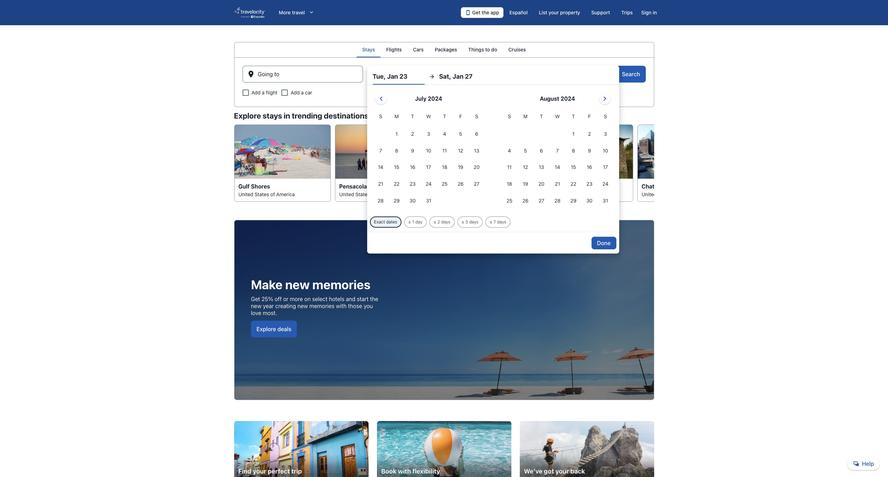 Task type: locate. For each thing, give the bounding box(es) containing it.
0 horizontal spatial opens in a new window image
[[282, 422, 288, 428]]

add
[[252, 90, 261, 96], [291, 90, 300, 96]]

deals
[[277, 327, 291, 333]]

1 horizontal spatial 26 button
[[518, 193, 534, 209]]

12 button inside august 2024 element
[[518, 160, 534, 176]]

1 add from the left
[[252, 90, 261, 96]]

1 horizontal spatial 15
[[571, 164, 576, 170]]

a left "flight"
[[262, 90, 265, 96]]

3
[[427, 131, 430, 137], [604, 131, 607, 137], [466, 220, 468, 225]]

1 30 from the left
[[410, 198, 416, 204]]

0 horizontal spatial 29
[[394, 198, 400, 204]]

21 right pensacola
[[378, 181, 383, 187]]

trips
[[622, 9, 633, 15]]

25 button
[[437, 176, 453, 192], [502, 193, 518, 209]]

1 horizontal spatial 2024
[[561, 96, 575, 102]]

16 inside august 2024 element
[[587, 164, 592, 170]]

28 down beach
[[378, 198, 384, 204]]

1 29 button from the left
[[389, 193, 405, 209]]

flexibility
[[412, 468, 440, 475]]

2024 for july 2024
[[428, 96, 442, 102]]

explore
[[234, 111, 261, 120], [257, 327, 276, 333]]

2024 for august 2024
[[561, 96, 575, 102]]

1 28 from the left
[[378, 198, 384, 204]]

1 9 button from the left
[[405, 143, 421, 159]]

3 days from the left
[[497, 220, 507, 225]]

0 vertical spatial 4
[[443, 131, 446, 137]]

united down chattanooga
[[642, 192, 657, 198]]

31
[[426, 198, 431, 204], [603, 198, 608, 204]]

2 29 button from the left
[[566, 193, 582, 209]]

to
[[486, 47, 490, 53]]

14 button up antonio
[[550, 160, 566, 176]]

1 horizontal spatial w
[[555, 113, 560, 119]]

22 button right "san"
[[566, 176, 582, 192]]

2 opens in a new window image from the left
[[420, 422, 427, 428]]

m
[[395, 113, 399, 119], [524, 113, 528, 119]]

29 down the san antonio united states of america
[[571, 198, 577, 204]]

m inside august 2024 element
[[524, 113, 528, 119]]

9
[[411, 148, 414, 154], [588, 148, 591, 154]]

your right the got
[[556, 468, 569, 475]]

2 inside august 2024 element
[[588, 131, 591, 137]]

of inside gulf shores united states of america
[[270, 192, 275, 198]]

24
[[426, 181, 432, 187], [603, 181, 609, 187]]

28 inside july 2024 element
[[378, 198, 384, 204]]

1 button inside august 2024 element
[[566, 126, 582, 142]]

3 button
[[421, 126, 437, 142], [598, 126, 614, 142]]

the up you
[[370, 296, 378, 303]]

days left ± 3 days on the top right of page
[[441, 220, 451, 225]]

1 f from the left
[[459, 113, 462, 119]]

0 horizontal spatial 21
[[378, 181, 383, 187]]

get the app link
[[461, 7, 504, 18]]

± right ± 3 days on the top right of page
[[490, 220, 493, 225]]

1 8 from the left
[[395, 148, 398, 154]]

1 a from the left
[[262, 90, 265, 96]]

travelocity logo image
[[234, 7, 265, 18]]

states inside pensacola beach united states of america
[[355, 192, 370, 198]]

united inside gulf shores united states of america
[[238, 192, 253, 198]]

memories down select
[[309, 303, 334, 310]]

0 horizontal spatial 11 button
[[437, 143, 453, 159]]

4 of from the left
[[674, 192, 678, 198]]

july 2024 element
[[373, 113, 485, 210]]

2 16 button from the left
[[582, 160, 598, 176]]

get left 25%
[[251, 296, 260, 303]]

14 up antonio
[[555, 164, 560, 170]]

27 button
[[469, 176, 485, 192], [534, 193, 550, 209]]

12 button inside july 2024 element
[[453, 143, 469, 159]]

0 horizontal spatial days
[[441, 220, 451, 225]]

days
[[441, 220, 451, 225], [469, 220, 479, 225], [497, 220, 507, 225]]

27 button right lafayette at the top of page
[[469, 176, 485, 192]]

16 inside july 2024 element
[[410, 164, 415, 170]]

1
[[396, 131, 398, 137], [573, 131, 575, 137], [412, 220, 414, 225]]

0 vertical spatial 26
[[458, 181, 464, 187]]

27 down "san"
[[539, 198, 545, 204]]

1 horizontal spatial 15 button
[[566, 160, 582, 176]]

united down pensacola
[[339, 192, 354, 198]]

1 days from the left
[[441, 220, 451, 225]]

in right the sign
[[653, 9, 657, 15]]

± for ± 1 day
[[409, 220, 411, 225]]

america for antonio
[[579, 192, 597, 198]]

next month image
[[601, 95, 609, 103]]

7
[[379, 148, 382, 154], [556, 148, 559, 154], [494, 220, 496, 225]]

of inside pensacola beach united states of america
[[371, 192, 376, 198]]

2024 right august
[[561, 96, 575, 102]]

1 horizontal spatial 21
[[555, 181, 560, 187]]

10 inside july 2024 element
[[426, 148, 431, 154]]

w inside august 2024 element
[[555, 113, 560, 119]]

0 horizontal spatial 26
[[458, 181, 464, 187]]

0 horizontal spatial 17
[[426, 164, 431, 170]]

1 w from the left
[[427, 113, 431, 119]]

america inside pensacola beach united states of america
[[377, 192, 396, 198]]

0 horizontal spatial 5
[[459, 131, 462, 137]]

0 horizontal spatial 7 button
[[373, 143, 389, 159]]

0 horizontal spatial 4
[[443, 131, 446, 137]]

1 10 from the left
[[426, 148, 431, 154]]

1 for july 2024
[[396, 131, 398, 137]]

0 horizontal spatial f
[[459, 113, 462, 119]]

1 button for august 2024
[[566, 126, 582, 142]]

a for car
[[301, 90, 304, 96]]

25
[[442, 181, 448, 187], [507, 198, 513, 204]]

0 horizontal spatial 30 button
[[405, 193, 421, 209]]

get right download the app button image
[[472, 9, 481, 15]]

10 button
[[421, 143, 437, 159], [598, 143, 614, 159]]

0 horizontal spatial 29 button
[[389, 193, 405, 209]]

memories up hotels in the left of the page
[[312, 278, 371, 293]]

add a flight
[[252, 90, 278, 96]]

1 horizontal spatial 20 button
[[534, 176, 550, 192]]

3 for july 2024
[[427, 131, 430, 137]]

in right stays
[[284, 111, 290, 120]]

1 22 button from the left
[[389, 176, 405, 192]]

28 button down beach
[[373, 193, 389, 209]]

1 17 button from the left
[[421, 160, 437, 176]]

1 opens in a new window image from the left
[[282, 422, 288, 428]]

0 vertical spatial the
[[482, 9, 490, 15]]

0 vertical spatial 25
[[442, 181, 448, 187]]

0 horizontal spatial 14 button
[[373, 160, 389, 176]]

6 inside august 2024 element
[[540, 148, 543, 154]]

0 vertical spatial get
[[472, 9, 481, 15]]

those
[[348, 303, 362, 310]]

11 button
[[437, 143, 453, 159], [502, 160, 518, 176]]

stays
[[362, 47, 375, 53]]

8 button
[[389, 143, 405, 159], [566, 143, 582, 159]]

5 inside july 2024 element
[[459, 131, 462, 137]]

2 america from the left
[[377, 192, 396, 198]]

2 days from the left
[[469, 220, 479, 225]]

1 horizontal spatial 31
[[603, 198, 608, 204]]

5 button
[[453, 126, 469, 142], [518, 143, 534, 159]]

0 horizontal spatial 31
[[426, 198, 431, 204]]

13 button
[[469, 143, 485, 159], [534, 160, 550, 176]]

1 for august 2024
[[573, 131, 575, 137]]

±
[[409, 220, 411, 225], [434, 220, 436, 225], [462, 220, 464, 225], [490, 220, 493, 225]]

30 inside july 2024 element
[[410, 198, 416, 204]]

application containing july 2024
[[373, 90, 614, 210]]

memories
[[312, 278, 371, 293], [309, 303, 334, 310]]

states down chattanooga
[[658, 192, 672, 198]]

2 24 from the left
[[603, 181, 609, 187]]

states inside gulf shores united states of america
[[255, 192, 269, 198]]

0 vertical spatial 13
[[474, 148, 480, 154]]

0 vertical spatial 20 button
[[469, 160, 485, 176]]

1 horizontal spatial 26
[[523, 198, 529, 204]]

± for ± 7 days
[[490, 220, 493, 225]]

find
[[238, 468, 251, 475]]

get inside get 25% off or more on select hotels and start the new year creating new memories with those you love most.
[[251, 296, 260, 303]]

17 inside august 2024 element
[[603, 164, 608, 170]]

2 2024 from the left
[[561, 96, 575, 102]]

0 horizontal spatial m
[[395, 113, 399, 119]]

2 8 from the left
[[572, 148, 575, 154]]

1 horizontal spatial 4
[[508, 148, 511, 154]]

trips link
[[616, 6, 639, 19]]

1 horizontal spatial 6
[[540, 148, 543, 154]]

0 horizontal spatial 30
[[410, 198, 416, 204]]

0 horizontal spatial 2 button
[[405, 126, 421, 142]]

2 button for august 2024
[[582, 126, 598, 142]]

3 of from the left
[[573, 192, 577, 198]]

1 horizontal spatial 11 button
[[502, 160, 518, 176]]

12 inside july 2024 element
[[458, 148, 463, 154]]

3 inside july 2024 element
[[427, 131, 430, 137]]

1 horizontal spatial 21 button
[[550, 176, 566, 192]]

get the app
[[472, 9, 500, 15]]

21 inside august 2024 element
[[555, 181, 560, 187]]

days for ± 7 days
[[497, 220, 507, 225]]

20
[[474, 164, 480, 170], [539, 181, 545, 187]]

19 left "san"
[[523, 181, 528, 187]]

0 vertical spatial 4 button
[[437, 126, 453, 142]]

2 w from the left
[[555, 113, 560, 119]]

united inside the san antonio united states of america
[[541, 192, 556, 198]]

explore down most.
[[257, 327, 276, 333]]

1 15 from the left
[[394, 164, 399, 170]]

1 states from the left
[[255, 192, 269, 198]]

25 inside july 2024 element
[[442, 181, 448, 187]]

9 button
[[405, 143, 421, 159], [582, 143, 598, 159]]

in inside make new memories main content
[[284, 111, 290, 120]]

t
[[411, 113, 414, 119], [443, 113, 446, 119], [540, 113, 543, 119], [572, 113, 575, 119]]

1 horizontal spatial 14 button
[[550, 160, 566, 176]]

2 inside july 2024 element
[[411, 131, 414, 137]]

21 button
[[373, 176, 389, 192], [550, 176, 566, 192]]

1 button for july 2024
[[389, 126, 405, 142]]

30 down the san antonio united states of america
[[587, 198, 593, 204]]

1 horizontal spatial 28
[[555, 198, 561, 204]]

16 button inside july 2024 element
[[405, 160, 421, 176]]

united inside chattanooga united states of america
[[642, 192, 657, 198]]

3 inside august 2024 element
[[604, 131, 607, 137]]

0 horizontal spatial 26 button
[[453, 176, 469, 192]]

4 states from the left
[[658, 192, 672, 198]]

2 horizontal spatial 3
[[604, 131, 607, 137]]

29 button down antonio
[[566, 193, 582, 209]]

25 inside august 2024 element
[[507, 198, 513, 204]]

w down august 2024
[[555, 113, 560, 119]]

2 15 from the left
[[571, 164, 576, 170]]

pensacola beach which includes a beach, a sunset and general coastal views image
[[335, 125, 432, 179]]

13 inside july 2024 element
[[474, 148, 480, 154]]

1 horizontal spatial 13
[[539, 164, 544, 170]]

chattanooga which includes modern architecture, a fountain and a river or creek image
[[638, 125, 734, 179]]

15 inside august 2024 element
[[571, 164, 576, 170]]

0 horizontal spatial 9
[[411, 148, 414, 154]]

1 horizontal spatial 6 button
[[534, 143, 550, 159]]

19 button up lafayette at the top of page
[[453, 160, 469, 176]]

states down pensacola
[[355, 192, 370, 198]]

a for flight
[[262, 90, 265, 96]]

m for august 2024
[[524, 113, 528, 119]]

0 horizontal spatial 20
[[474, 164, 480, 170]]

14 inside july 2024 element
[[378, 164, 383, 170]]

1 horizontal spatial 5
[[524, 148, 527, 154]]

days left ± 7 days at the top right of the page
[[469, 220, 479, 225]]

1 horizontal spatial 8 button
[[566, 143, 582, 159]]

jan 23 - jan 27
[[383, 74, 422, 80]]

22 inside august 2024 element
[[571, 181, 577, 187]]

27 button down "san"
[[534, 193, 550, 209]]

add left 'car'
[[291, 90, 300, 96]]

0 vertical spatial 19 button
[[453, 160, 469, 176]]

1 m from the left
[[395, 113, 399, 119]]

with down hotels in the left of the page
[[336, 303, 347, 310]]

19 up lafayette at the top of page
[[458, 164, 464, 170]]

your right find
[[253, 468, 266, 475]]

24 button
[[421, 176, 437, 192], [598, 176, 614, 192]]

1 vertical spatial 13 button
[[534, 160, 550, 176]]

1 16 from the left
[[410, 164, 415, 170]]

29
[[394, 198, 400, 204], [571, 198, 577, 204]]

2 31 from the left
[[603, 198, 608, 204]]

1 2024 from the left
[[428, 96, 442, 102]]

14 button up beach
[[373, 160, 389, 176]]

pensacola beach united states of america
[[339, 184, 396, 198]]

0 horizontal spatial 20 button
[[469, 160, 485, 176]]

17 for 1st 17 button from the right
[[603, 164, 608, 170]]

2 of from the left
[[371, 192, 376, 198]]

1 vertical spatial get
[[251, 296, 260, 303]]

17
[[426, 164, 431, 170], [603, 164, 608, 170]]

0 horizontal spatial add
[[252, 90, 261, 96]]

1 10 button from the left
[[421, 143, 437, 159]]

4 t from the left
[[572, 113, 575, 119]]

4 ± from the left
[[490, 220, 493, 225]]

30 inside august 2024 element
[[587, 198, 593, 204]]

states
[[255, 192, 269, 198], [355, 192, 370, 198], [557, 192, 572, 198], [658, 192, 672, 198]]

2 28 from the left
[[555, 198, 561, 204]]

29 button
[[389, 193, 405, 209], [566, 193, 582, 209]]

united for san
[[541, 192, 556, 198]]

application inside make new memories main content
[[373, 90, 614, 210]]

16
[[410, 164, 415, 170], [587, 164, 592, 170]]

2 t from the left
[[443, 113, 446, 119]]

3 button for august 2024
[[598, 126, 614, 142]]

22 button right beach
[[389, 176, 405, 192]]

jan
[[387, 73, 398, 80], [453, 73, 464, 80], [383, 74, 392, 80], [405, 74, 414, 80]]

1 horizontal spatial 10
[[603, 148, 608, 154]]

3 united from the left
[[541, 192, 556, 198]]

1 horizontal spatial 9 button
[[582, 143, 598, 159]]

21
[[378, 181, 383, 187], [555, 181, 560, 187]]

1 vertical spatial 19 button
[[518, 176, 534, 192]]

august 2024 element
[[502, 113, 614, 210]]

show next card image
[[650, 159, 659, 168]]

1 horizontal spatial 22 button
[[566, 176, 582, 192]]

1 horizontal spatial 12
[[523, 164, 528, 170]]

3 america from the left
[[579, 192, 597, 198]]

united inside pensacola beach united states of america
[[339, 192, 354, 198]]

explore deals link
[[251, 321, 297, 338]]

w for august
[[555, 113, 560, 119]]

exact dates
[[374, 220, 397, 225]]

1 horizontal spatial 31 button
[[598, 193, 614, 209]]

13 inside august 2024 element
[[539, 164, 544, 170]]

of inside the san antonio united states of america
[[573, 192, 577, 198]]

f for august 2024
[[588, 113, 591, 119]]

1 horizontal spatial 24 button
[[598, 176, 614, 192]]

29 button up dates
[[389, 193, 405, 209]]

19 button left "san"
[[518, 176, 534, 192]]

your right "list"
[[549, 9, 559, 15]]

united down gulf
[[238, 192, 253, 198]]

0 horizontal spatial a
[[262, 90, 265, 96]]

0 vertical spatial 5
[[459, 131, 462, 137]]

america inside the san antonio united states of america
[[579, 192, 597, 198]]

17 inside july 2024 element
[[426, 164, 431, 170]]

0 horizontal spatial 21 button
[[373, 176, 389, 192]]

0 vertical spatial 11
[[443, 148, 447, 154]]

12 inside august 2024 element
[[523, 164, 528, 170]]

28 button down antonio
[[550, 193, 566, 209]]

1 vertical spatial 11 button
[[502, 160, 518, 176]]

2 2 button from the left
[[582, 126, 598, 142]]

1 horizontal spatial a
[[301, 90, 304, 96]]

2 3 button from the left
[[598, 126, 614, 142]]

america inside chattanooga united states of america
[[680, 192, 698, 198]]

tab list
[[234, 42, 654, 57]]

2 add from the left
[[291, 90, 300, 96]]

28
[[378, 198, 384, 204], [555, 198, 561, 204]]

we've
[[524, 468, 543, 475]]

1 horizontal spatial 28 button
[[550, 193, 566, 209]]

2 s from the left
[[475, 113, 478, 119]]

new up the love
[[251, 303, 261, 310]]

9 button inside august 2024 element
[[582, 143, 598, 159]]

states down antonio
[[557, 192, 572, 198]]

28 inside august 2024 element
[[555, 198, 561, 204]]

with right book
[[398, 468, 411, 475]]

2 a from the left
[[301, 90, 304, 96]]

1 vertical spatial 6 button
[[534, 143, 550, 159]]

0 horizontal spatial 15 button
[[389, 160, 405, 176]]

2 16 from the left
[[587, 164, 592, 170]]

2 22 button from the left
[[566, 176, 582, 192]]

august
[[540, 96, 560, 102]]

± for ± 3 days
[[462, 220, 464, 225]]

1 horizontal spatial 23 button
[[582, 176, 598, 192]]

0 horizontal spatial 7
[[379, 148, 382, 154]]

1 1 button from the left
[[389, 126, 405, 142]]

1 inside august 2024 element
[[573, 131, 575, 137]]

2024
[[428, 96, 442, 102], [561, 96, 575, 102]]

1 vertical spatial in
[[284, 111, 290, 120]]

1 ± from the left
[[409, 220, 411, 225]]

1 horizontal spatial 29 button
[[566, 193, 582, 209]]

1 21 from the left
[[378, 181, 383, 187]]

w down july 2024
[[427, 113, 431, 119]]

previous month image
[[377, 95, 386, 103]]

7 button
[[373, 143, 389, 159], [550, 143, 566, 159]]

1 horizontal spatial 8
[[572, 148, 575, 154]]

1 3 button from the left
[[421, 126, 437, 142]]

5 inside august 2024 element
[[524, 148, 527, 154]]

add left "flight"
[[252, 90, 261, 96]]

directional image
[[429, 74, 435, 80]]

tab list containing stays
[[234, 42, 654, 57]]

19 inside august 2024 element
[[523, 181, 528, 187]]

1 vertical spatial with
[[398, 468, 411, 475]]

add for add a flight
[[252, 90, 261, 96]]

2 17 from the left
[[603, 164, 608, 170]]

22 button
[[389, 176, 405, 192], [566, 176, 582, 192]]

download the app button image
[[465, 10, 471, 15]]

2 29 from the left
[[571, 198, 577, 204]]

21 right "san"
[[555, 181, 560, 187]]

1 horizontal spatial in
[[653, 9, 657, 15]]

explore stays in trending destinations
[[234, 111, 369, 120]]

9 button inside july 2024 element
[[405, 143, 421, 159]]

1 horizontal spatial add
[[291, 90, 300, 96]]

4 for 4 button to the right
[[508, 148, 511, 154]]

0 vertical spatial 12 button
[[453, 143, 469, 159]]

1 of from the left
[[270, 192, 275, 198]]

explore left stays
[[234, 111, 261, 120]]

1 28 button from the left
[[373, 193, 389, 209]]

1 29 from the left
[[394, 198, 400, 204]]

11 inside august 2024 element
[[507, 164, 512, 170]]

1 inside july 2024 element
[[396, 131, 398, 137]]

2 united from the left
[[339, 192, 354, 198]]

days right ± 3 days on the top right of page
[[497, 220, 507, 225]]

28 button
[[373, 193, 389, 209], [550, 193, 566, 209]]

26
[[458, 181, 464, 187], [523, 198, 529, 204]]

26 inside august 2024 element
[[523, 198, 529, 204]]

america inside gulf shores united states of america
[[276, 192, 295, 198]]

search
[[622, 71, 640, 77]]

america for shores
[[276, 192, 295, 198]]

1 22 from the left
[[394, 181, 400, 187]]

0 horizontal spatial 9 button
[[405, 143, 421, 159]]

2 1 button from the left
[[566, 126, 582, 142]]

2 10 from the left
[[603, 148, 608, 154]]

0 horizontal spatial 3 button
[[421, 126, 437, 142]]

6
[[475, 131, 478, 137], [540, 148, 543, 154]]

5 for the bottom 5 button
[[524, 148, 527, 154]]

0 horizontal spatial 1 button
[[389, 126, 405, 142]]

27 right lafayette at the top of page
[[474, 181, 480, 187]]

1 21 button from the left
[[373, 176, 389, 192]]

f inside august 2024 element
[[588, 113, 591, 119]]

16 button
[[405, 160, 421, 176], [582, 160, 598, 176]]

1 vertical spatial 20 button
[[534, 176, 550, 192]]

24 inside august 2024 element
[[603, 181, 609, 187]]

28 down antonio
[[555, 198, 561, 204]]

tue, jan 23 button
[[373, 69, 425, 85]]

back
[[571, 468, 585, 475]]

w inside july 2024 element
[[427, 113, 431, 119]]

3 states from the left
[[557, 192, 572, 198]]

0 vertical spatial 27 button
[[469, 176, 485, 192]]

0 vertical spatial 18 button
[[437, 160, 453, 176]]

states down "shores"
[[255, 192, 269, 198]]

30 up ± 1 day
[[410, 198, 416, 204]]

27 right sat,
[[465, 73, 473, 80]]

2 9 from the left
[[588, 148, 591, 154]]

m inside july 2024 element
[[395, 113, 399, 119]]

1 horizontal spatial 14
[[555, 164, 560, 170]]

11 inside july 2024 element
[[443, 148, 447, 154]]

1 16 button from the left
[[405, 160, 421, 176]]

22 right "san"
[[571, 181, 577, 187]]

tab list inside make new memories main content
[[234, 42, 654, 57]]

2 14 from the left
[[555, 164, 560, 170]]

f inside july 2024 element
[[459, 113, 462, 119]]

1 2 button from the left
[[405, 126, 421, 142]]

opens in a new window image
[[282, 422, 288, 428], [420, 422, 427, 428], [566, 422, 572, 428]]

3 ± from the left
[[462, 220, 464, 225]]

get for get 25% off or more on select hotels and start the new year creating new memories with those you love most.
[[251, 296, 260, 303]]

1 button inside july 2024 element
[[389, 126, 405, 142]]

24 for 2nd 24 button from the left
[[603, 181, 609, 187]]

27
[[465, 73, 473, 80], [416, 74, 422, 80], [474, 181, 480, 187], [539, 198, 545, 204]]

4
[[443, 131, 446, 137], [508, 148, 511, 154]]

0 horizontal spatial 10
[[426, 148, 431, 154]]

1 horizontal spatial 17
[[603, 164, 608, 170]]

days for ± 2 days
[[441, 220, 451, 225]]

2 30 from the left
[[587, 198, 593, 204]]

1 horizontal spatial 9
[[588, 148, 591, 154]]

book with flexibility
[[381, 468, 440, 475]]

flights
[[386, 47, 402, 53]]

2 for august 2024
[[588, 131, 591, 137]]

22 right beach
[[394, 181, 400, 187]]

2 ± from the left
[[434, 220, 436, 225]]

s
[[379, 113, 382, 119], [475, 113, 478, 119], [508, 113, 511, 119], [604, 113, 607, 119]]

show previous card image
[[230, 159, 238, 168]]

4 america from the left
[[680, 192, 698, 198]]

gulf shores showing general coastal views and a sandy beach as well as a small group of people image
[[234, 125, 331, 179]]

0 horizontal spatial 16
[[410, 164, 415, 170]]

application
[[373, 90, 614, 210]]

± left 'day'
[[409, 220, 411, 225]]

0 horizontal spatial 16 button
[[405, 160, 421, 176]]

in
[[653, 9, 657, 15], [284, 111, 290, 120]]

15 inside july 2024 element
[[394, 164, 399, 170]]

± for ± 2 days
[[434, 220, 436, 225]]

2 m from the left
[[524, 113, 528, 119]]

28 for 2nd 28 button from the left
[[555, 198, 561, 204]]

24 for second 24 button from right
[[426, 181, 432, 187]]

1 america from the left
[[276, 192, 295, 198]]

a left 'car'
[[301, 90, 304, 96]]

2 21 button from the left
[[550, 176, 566, 192]]

4 button
[[437, 126, 453, 142], [502, 143, 518, 159]]

year
[[263, 303, 274, 310]]

make new memories
[[251, 278, 371, 293]]

± right 'day'
[[434, 220, 436, 225]]

2 states from the left
[[355, 192, 370, 198]]

17 button
[[421, 160, 437, 176], [598, 160, 614, 176]]

19 inside july 2024 element
[[458, 164, 464, 170]]

states inside the san antonio united states of america
[[557, 192, 572, 198]]

with inside get 25% off or more on select hotels and start the new year creating new memories with those you love most.
[[336, 303, 347, 310]]

9 inside july 2024 element
[[411, 148, 414, 154]]

united down "san"
[[541, 192, 556, 198]]

8
[[395, 148, 398, 154], [572, 148, 575, 154]]

2024 right july
[[428, 96, 442, 102]]

1 united from the left
[[238, 192, 253, 198]]

and
[[346, 296, 355, 303]]

14 up beach
[[378, 164, 383, 170]]

5
[[459, 131, 462, 137], [524, 148, 527, 154]]

3 button for july 2024
[[421, 126, 437, 142]]

more travel
[[279, 9, 305, 15]]

1 31 from the left
[[426, 198, 431, 204]]

24 inside july 2024 element
[[426, 181, 432, 187]]

17 for 2nd 17 button from right
[[426, 164, 431, 170]]

4 united from the left
[[642, 192, 657, 198]]

8 inside august 2024 element
[[572, 148, 575, 154]]

18 button
[[437, 160, 453, 176], [502, 176, 518, 192]]

18 inside july 2024 element
[[442, 164, 448, 170]]

2 24 button from the left
[[598, 176, 614, 192]]

0 horizontal spatial 12 button
[[453, 143, 469, 159]]

10
[[426, 148, 431, 154], [603, 148, 608, 154]]

1 14 from the left
[[378, 164, 383, 170]]

29 up dates
[[394, 198, 400, 204]]

1 vertical spatial memories
[[309, 303, 334, 310]]

new
[[285, 278, 310, 293], [251, 303, 261, 310], [297, 303, 308, 310]]

± right ± 2 days
[[462, 220, 464, 225]]

27 inside july 2024 element
[[474, 181, 480, 187]]

the left "app"
[[482, 9, 490, 15]]

perfect
[[268, 468, 290, 475]]

0 horizontal spatial with
[[336, 303, 347, 310]]

1 24 from the left
[[426, 181, 432, 187]]



Task type: describe. For each thing, give the bounding box(es) containing it.
cruises link
[[503, 42, 532, 57]]

0 horizontal spatial 13 button
[[469, 143, 485, 159]]

1 horizontal spatial 7
[[494, 220, 496, 225]]

done button
[[592, 237, 617, 250]]

july 2024
[[415, 96, 442, 102]]

find your perfect trip
[[238, 468, 302, 475]]

stays link
[[357, 42, 381, 57]]

united for gulf
[[238, 192, 253, 198]]

22 inside july 2024 element
[[394, 181, 400, 187]]

things to do
[[469, 47, 497, 53]]

1 24 button from the left
[[421, 176, 437, 192]]

cars link
[[408, 42, 429, 57]]

new down on
[[297, 303, 308, 310]]

support
[[592, 9, 610, 15]]

august 2024
[[540, 96, 575, 102]]

25 for the right 25 button
[[507, 198, 513, 204]]

15 for second 15 button from the right
[[394, 164, 399, 170]]

w for july
[[427, 113, 431, 119]]

0 vertical spatial 20
[[474, 164, 480, 170]]

in inside dropdown button
[[653, 9, 657, 15]]

day
[[416, 220, 423, 225]]

31 inside july 2024 element
[[426, 198, 431, 204]]

done
[[597, 240, 611, 247]]

your for property
[[549, 9, 559, 15]]

1 horizontal spatial 25 button
[[502, 193, 518, 209]]

creating
[[275, 303, 296, 310]]

2 8 button from the left
[[566, 143, 582, 159]]

19 for 19 button to the top
[[458, 164, 464, 170]]

tue, jan 23
[[373, 73, 408, 80]]

san antonio united states of america
[[541, 184, 597, 198]]

13 for the right 13 button
[[539, 164, 544, 170]]

gulf shores united states of america
[[238, 184, 295, 198]]

3 t from the left
[[540, 113, 543, 119]]

make new memories main content
[[0, 42, 889, 478]]

do
[[492, 47, 497, 53]]

opens in a new window image for flexibility
[[420, 422, 427, 428]]

sat, jan 27 button
[[439, 69, 491, 85]]

18 inside august 2024 element
[[507, 181, 512, 187]]

add a car
[[291, 90, 312, 96]]

13 for the left 13 button
[[474, 148, 480, 154]]

get for get the app
[[472, 9, 481, 15]]

tue,
[[373, 73, 386, 80]]

gulf
[[238, 184, 250, 190]]

select
[[312, 296, 327, 303]]

july
[[415, 96, 427, 102]]

español
[[510, 9, 528, 15]]

2 7 button from the left
[[550, 143, 566, 159]]

1 vertical spatial 5 button
[[518, 143, 534, 159]]

1 s from the left
[[379, 113, 382, 119]]

things
[[469, 47, 484, 53]]

property
[[560, 9, 580, 15]]

new up more
[[285, 278, 310, 293]]

of for shores
[[270, 192, 275, 198]]

list your property
[[539, 9, 580, 15]]

america for beach
[[377, 192, 396, 198]]

your for perfect
[[253, 468, 266, 475]]

25%
[[261, 296, 273, 303]]

26 inside july 2024 element
[[458, 181, 464, 187]]

2 14 button from the left
[[550, 160, 566, 176]]

explore deals
[[257, 327, 291, 333]]

10 inside august 2024 element
[[603, 148, 608, 154]]

off
[[275, 296, 282, 303]]

get 25% off or more on select hotels and start the new year creating new memories with those you love most.
[[251, 296, 378, 317]]

1 horizontal spatial 2
[[438, 220, 440, 225]]

2 10 button from the left
[[598, 143, 614, 159]]

got
[[544, 468, 554, 475]]

11 for left 11 button
[[443, 148, 447, 154]]

16 button inside august 2024 element
[[582, 160, 598, 176]]

0 horizontal spatial 6 button
[[469, 126, 485, 142]]

states for shores
[[255, 192, 269, 198]]

± 1 day
[[409, 220, 423, 225]]

app
[[491, 9, 500, 15]]

2 15 button from the left
[[566, 160, 582, 176]]

states for antonio
[[557, 192, 572, 198]]

packages link
[[429, 42, 463, 57]]

2 28 button from the left
[[550, 193, 566, 209]]

1 31 button from the left
[[421, 193, 437, 209]]

2 button for july 2024
[[405, 126, 421, 142]]

29 inside july 2024 element
[[394, 198, 400, 204]]

29 inside august 2024 element
[[571, 198, 577, 204]]

-
[[401, 74, 404, 80]]

stays
[[263, 111, 282, 120]]

español button
[[504, 6, 534, 19]]

8 inside july 2024 element
[[395, 148, 398, 154]]

7 inside august 2024 element
[[556, 148, 559, 154]]

2 17 button from the left
[[598, 160, 614, 176]]

0 vertical spatial memories
[[312, 278, 371, 293]]

days for ± 3 days
[[469, 220, 479, 225]]

you
[[364, 303, 373, 310]]

1 23 button from the left
[[405, 176, 421, 192]]

1 vertical spatial 27 button
[[534, 193, 550, 209]]

san
[[541, 184, 551, 190]]

4 for left 4 button
[[443, 131, 446, 137]]

1 t from the left
[[411, 113, 414, 119]]

sign in button
[[639, 6, 660, 19]]

jan 23 - jan 27 button
[[367, 66, 488, 83]]

explore for explore deals
[[257, 327, 276, 333]]

± 7 days
[[490, 220, 507, 225]]

chattanooga united states of america
[[642, 184, 698, 198]]

flight
[[266, 90, 278, 96]]

opens in a new window image for perfect
[[282, 422, 288, 428]]

or
[[283, 296, 288, 303]]

exact
[[374, 220, 385, 225]]

flights link
[[381, 42, 408, 57]]

more
[[279, 9, 291, 15]]

3 s from the left
[[508, 113, 511, 119]]

we've got your back
[[524, 468, 585, 475]]

7 inside july 2024 element
[[379, 148, 382, 154]]

21 button inside august 2024 element
[[550, 176, 566, 192]]

1 8 button from the left
[[389, 143, 405, 159]]

1 14 button from the left
[[373, 160, 389, 176]]

pensacola
[[339, 184, 367, 190]]

cruises
[[509, 47, 526, 53]]

23 inside july 2024 element
[[410, 181, 416, 187]]

cars
[[413, 47, 424, 53]]

support link
[[586, 6, 616, 19]]

1 horizontal spatial 19 button
[[518, 176, 534, 192]]

explore for explore stays in trending destinations
[[234, 111, 261, 120]]

of inside chattanooga united states of america
[[674, 192, 678, 198]]

travel
[[292, 9, 305, 15]]

1 horizontal spatial 20
[[539, 181, 545, 187]]

opens in a new window image for your
[[566, 422, 572, 428]]

the inside get 25% off or more on select hotels and start the new year creating new memories with those you love most.
[[370, 296, 378, 303]]

beach
[[368, 184, 385, 190]]

more travel button
[[273, 6, 320, 19]]

states inside chattanooga united states of america
[[658, 192, 672, 198]]

car
[[305, 90, 312, 96]]

1 horizontal spatial 3
[[466, 220, 468, 225]]

memories inside get 25% off or more on select hotels and start the new year creating new memories with those you love most.
[[309, 303, 334, 310]]

list your property link
[[534, 6, 586, 19]]

of for beach
[[371, 192, 376, 198]]

23 inside august 2024 element
[[587, 181, 593, 187]]

sign in
[[642, 9, 657, 15]]

2 for july 2024
[[411, 131, 414, 137]]

sat,
[[439, 73, 451, 80]]

31 inside august 2024 element
[[603, 198, 608, 204]]

things to do link
[[463, 42, 503, 57]]

21 button inside july 2024 element
[[373, 176, 389, 192]]

1 horizontal spatial 13 button
[[534, 160, 550, 176]]

1 horizontal spatial 1
[[412, 220, 414, 225]]

1 7 button from the left
[[373, 143, 389, 159]]

most.
[[263, 310, 277, 317]]

5 for 5 button to the top
[[459, 131, 462, 137]]

trip
[[291, 468, 302, 475]]

1 30 button from the left
[[405, 193, 421, 209]]

27 inside august 2024 element
[[539, 198, 545, 204]]

11 for bottommost 11 button
[[507, 164, 512, 170]]

3 for august 2024
[[604, 131, 607, 137]]

1 vertical spatial 26 button
[[518, 193, 534, 209]]

28 for 2nd 28 button from right
[[378, 198, 384, 204]]

sign
[[642, 9, 652, 15]]

21 inside july 2024 element
[[378, 181, 383, 187]]

0 vertical spatial 25 button
[[437, 176, 453, 192]]

start
[[357, 296, 369, 303]]

2 30 button from the left
[[582, 193, 598, 209]]

f for july 2024
[[459, 113, 462, 119]]

0 horizontal spatial 4 button
[[437, 126, 453, 142]]

± 2 days
[[434, 220, 451, 225]]

19 for the right 19 button
[[523, 181, 528, 187]]

± 3 days
[[462, 220, 479, 225]]

27 left directional image
[[416, 74, 422, 80]]

2 31 button from the left
[[598, 193, 614, 209]]

1 horizontal spatial 18 button
[[502, 176, 518, 192]]

dates
[[386, 220, 397, 225]]

add for add a car
[[291, 90, 300, 96]]

0 horizontal spatial 27 button
[[469, 176, 485, 192]]

1 horizontal spatial with
[[398, 468, 411, 475]]

9 inside august 2024 element
[[588, 148, 591, 154]]

lafayette showing a bar and night scenes as well as a small group of people image
[[436, 125, 533, 179]]

japanese tea gardens featuring a garden and a pond image
[[537, 125, 633, 179]]

14 inside august 2024 element
[[555, 164, 560, 170]]

1 15 button from the left
[[389, 160, 405, 176]]

of for antonio
[[573, 192, 577, 198]]

m for july 2024
[[395, 113, 399, 119]]

united for pensacola
[[339, 192, 354, 198]]

lafayette
[[440, 184, 466, 190]]

more
[[290, 296, 303, 303]]

0 vertical spatial 5 button
[[453, 126, 469, 142]]

1 horizontal spatial 4 button
[[502, 143, 518, 159]]

4 s from the left
[[604, 113, 607, 119]]

shores
[[251, 184, 270, 190]]

packages
[[435, 47, 457, 53]]

on
[[304, 296, 311, 303]]

2 23 button from the left
[[582, 176, 598, 192]]

25 for the topmost 25 button
[[442, 181, 448, 187]]

trending
[[292, 111, 322, 120]]

6 inside july 2024 element
[[475, 131, 478, 137]]

hotels
[[329, 296, 344, 303]]

15 for 1st 15 button from the right
[[571, 164, 576, 170]]

chattanooga
[[642, 184, 677, 190]]

antonio
[[553, 184, 574, 190]]

states for beach
[[355, 192, 370, 198]]

book
[[381, 468, 397, 475]]

make
[[251, 278, 283, 293]]



Task type: vqa. For each thing, say whether or not it's contained in the screenshot.


